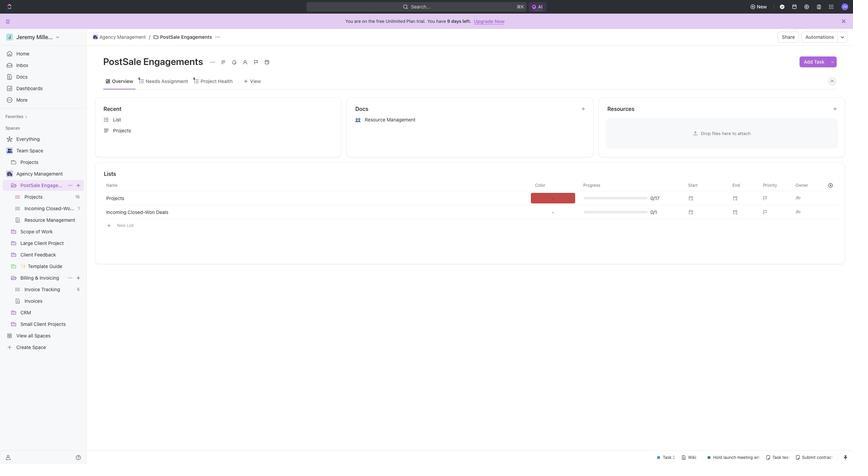 Task type: describe. For each thing, give the bounding box(es) containing it.
end
[[733, 183, 740, 188]]

drop files here to attach
[[701, 131, 751, 136]]

invoices
[[25, 299, 42, 304]]

client for large
[[34, 241, 47, 246]]

0 horizontal spatial incoming closed-won deals link
[[25, 203, 87, 214]]

0 vertical spatial agency
[[100, 34, 116, 40]]

color button
[[531, 180, 576, 191]]

6
[[77, 287, 80, 292]]

you are on the free unlimited plan trial. you have 9 days left. upgrade now
[[346, 18, 505, 24]]

everything
[[16, 136, 40, 142]]

client feedback link
[[20, 250, 82, 261]]

work
[[41, 229, 53, 235]]

scope of work link
[[20, 227, 82, 238]]

1 horizontal spatial deals
[[156, 209, 168, 215]]

overview
[[112, 78, 133, 84]]

now
[[495, 18, 505, 24]]

jeremy
[[16, 34, 35, 40]]

large client project
[[20, 241, 64, 246]]

projects down the name
[[106, 195, 124, 201]]

create space link
[[3, 342, 82, 353]]

workspace
[[56, 34, 84, 40]]

0/17
[[651, 195, 660, 201]]

needs assignment
[[146, 78, 188, 84]]

jm button
[[840, 1, 851, 12]]

2 you from the left
[[428, 18, 435, 24]]

docs link
[[3, 72, 84, 82]]

unlimited
[[386, 18, 406, 24]]

name button
[[102, 180, 531, 191]]

business time image inside sidebar navigation
[[7, 172, 12, 176]]

list inside 'button'
[[127, 223, 134, 228]]

create
[[16, 345, 31, 351]]

team space
[[16, 148, 43, 154]]

more
[[16, 97, 28, 103]]

dashboards
[[16, 86, 43, 91]]

owner
[[796, 183, 809, 188]]

tracking
[[41, 287, 60, 293]]

automations button
[[803, 32, 838, 42]]

0 vertical spatial postsale engagements link
[[152, 33, 214, 41]]

new for new list
[[117, 223, 126, 228]]

invoice tracking
[[25, 287, 60, 293]]

⌘k
[[517, 4, 524, 10]]

new for new
[[757, 4, 767, 10]]

new list
[[117, 223, 134, 228]]

invoice tracking link
[[25, 285, 74, 295]]

jm
[[843, 5, 848, 9]]

share
[[782, 34, 795, 40]]

projects up resource management link
[[25, 194, 43, 200]]

view for view
[[250, 78, 261, 84]]

1 horizontal spatial incoming
[[106, 209, 126, 215]]

drop
[[701, 131, 711, 136]]

1 horizontal spatial closed-
[[128, 209, 145, 215]]

miller's
[[36, 34, 55, 40]]

needs assignment link
[[144, 77, 188, 86]]

small client projects
[[20, 322, 66, 327]]

jeremy miller's workspace
[[16, 34, 84, 40]]

billing
[[20, 275, 34, 281]]

name
[[106, 183, 118, 188]]

invoice
[[25, 287, 40, 293]]

more button
[[3, 95, 84, 106]]

owner button
[[792, 180, 823, 191]]

1 horizontal spatial agency management
[[100, 34, 146, 40]]

team
[[16, 148, 28, 154]]

search...
[[411, 4, 431, 10]]

client feedback
[[20, 252, 56, 258]]

dropdown menu image
[[531, 193, 576, 204]]

ai
[[538, 4, 543, 10]]

days
[[452, 18, 462, 24]]

crm
[[20, 310, 31, 316]]

progress
[[584, 183, 601, 188]]

of
[[36, 229, 40, 235]]

assignment
[[161, 78, 188, 84]]

view all spaces link
[[3, 331, 82, 342]]

progress button
[[580, 180, 681, 191]]

automations
[[806, 34, 835, 40]]

j
[[8, 35, 11, 40]]

agency management inside sidebar navigation
[[16, 171, 63, 177]]

needs
[[146, 78, 160, 84]]

projects down the crm link
[[48, 322, 66, 327]]

everything link
[[3, 134, 82, 145]]

files
[[713, 131, 721, 136]]

large
[[20, 241, 33, 246]]

/
[[149, 34, 150, 40]]

👥
[[356, 117, 361, 122]]

favorites button
[[3, 113, 30, 121]]

have
[[437, 18, 446, 24]]

scope of work
[[20, 229, 53, 235]]

2 horizontal spatial postsale
[[160, 34, 180, 40]]

large client project link
[[20, 238, 82, 249]]

tree inside sidebar navigation
[[3, 134, 87, 353]]

✨ template guide
[[20, 264, 62, 270]]

1 vertical spatial postsale engagements
[[103, 56, 205, 67]]

color
[[535, 183, 546, 188]]

resource management link
[[25, 215, 82, 226]]

space for create space
[[32, 345, 46, 351]]

1 horizontal spatial incoming closed-won deals link
[[102, 206, 531, 219]]



Task type: locate. For each thing, give the bounding box(es) containing it.
0 vertical spatial new
[[757, 4, 767, 10]]

1 horizontal spatial agency
[[100, 34, 116, 40]]

0 horizontal spatial agency management
[[16, 171, 63, 177]]

1 horizontal spatial docs
[[356, 106, 369, 112]]

new button
[[748, 1, 771, 12]]

task
[[815, 59, 825, 65]]

tree containing everything
[[3, 134, 87, 353]]

view button
[[241, 73, 263, 89]]

incoming
[[25, 206, 45, 212], [106, 209, 126, 215]]

inbox
[[16, 62, 28, 68]]

1 vertical spatial postsale engagements link
[[20, 180, 72, 191]]

agency management link left /
[[91, 33, 148, 41]]

trial.
[[417, 18, 426, 24]]

&
[[35, 275, 38, 281]]

1 horizontal spatial business time image
[[93, 35, 98, 39]]

priority
[[764, 183, 778, 188]]

client up client feedback
[[34, 241, 47, 246]]

spaces down "small client projects"
[[34, 333, 51, 339]]

0 horizontal spatial postsale engagements link
[[20, 180, 72, 191]]

2 vertical spatial postsale
[[20, 183, 40, 188]]

incoming closed-won deals
[[25, 206, 87, 212], [106, 209, 168, 215]]

0 vertical spatial spaces
[[5, 126, 20, 131]]

closed- up 'new list'
[[128, 209, 145, 215]]

0 horizontal spatial spaces
[[5, 126, 20, 131]]

closed- inside tree
[[46, 206, 63, 212]]

1 vertical spatial resource
[[25, 217, 45, 223]]

list link
[[101, 114, 338, 125]]

sidebar navigation
[[0, 29, 88, 465]]

view right health
[[250, 78, 261, 84]]

lists button
[[104, 170, 837, 178]]

incoming up resource management link
[[25, 206, 45, 212]]

2 vertical spatial engagements
[[41, 183, 72, 188]]

1 horizontal spatial incoming closed-won deals
[[106, 209, 168, 215]]

1 horizontal spatial spaces
[[34, 333, 51, 339]]

0 vertical spatial business time image
[[93, 35, 98, 39]]

postsale engagements inside tree
[[20, 183, 72, 188]]

view button
[[241, 77, 263, 86]]

agency
[[100, 34, 116, 40], [16, 171, 33, 177]]

0 vertical spatial engagements
[[181, 34, 212, 40]]

to
[[733, 131, 737, 136]]

agency management left /
[[100, 34, 146, 40]]

1 you from the left
[[346, 18, 353, 24]]

projects down recent
[[113, 128, 131, 134]]

1 horizontal spatial list
[[127, 223, 134, 228]]

incoming closed-won deals link down name button
[[102, 206, 531, 219]]

jeremy miller's workspace, , element
[[6, 34, 13, 41]]

small
[[20, 322, 32, 327]]

spaces inside tree
[[34, 333, 51, 339]]

favorites
[[5, 114, 23, 119]]

are
[[355, 18, 361, 24]]

project inside project health link
[[201, 78, 217, 84]]

home
[[16, 51, 29, 57]]

0 horizontal spatial postsale
[[20, 183, 40, 188]]

agency management down team space link
[[16, 171, 63, 177]]

user group image
[[7, 149, 12, 153]]

incoming inside tree
[[25, 206, 45, 212]]

0 vertical spatial space
[[30, 148, 43, 154]]

project down scope of work link
[[48, 241, 64, 246]]

upgrade
[[474, 18, 494, 24]]

2 vertical spatial client
[[34, 322, 46, 327]]

0 horizontal spatial won
[[63, 206, 73, 212]]

here
[[722, 131, 732, 136]]

agency management
[[100, 34, 146, 40], [16, 171, 63, 177]]

start
[[689, 183, 698, 188]]

incoming closed-won deals up resource management link
[[25, 206, 87, 212]]

client up view all spaces link
[[34, 322, 46, 327]]

1 horizontal spatial postsale
[[103, 56, 141, 67]]

deals
[[74, 206, 87, 212], [156, 209, 168, 215]]

1 vertical spatial resource management
[[25, 217, 75, 223]]

create space
[[16, 345, 46, 351]]

space down view all spaces link
[[32, 345, 46, 351]]

client inside "link"
[[20, 252, 33, 258]]

1 vertical spatial docs
[[356, 106, 369, 112]]

small client projects link
[[20, 319, 82, 330]]

left.
[[463, 18, 472, 24]]

resource
[[365, 117, 386, 123], [25, 217, 45, 223]]

✨
[[20, 264, 27, 270]]

client for small
[[34, 322, 46, 327]]

view all spaces
[[16, 333, 51, 339]]

0 horizontal spatial docs
[[16, 74, 28, 80]]

view
[[250, 78, 261, 84], [16, 333, 27, 339]]

business time image
[[93, 35, 98, 39], [7, 172, 12, 176]]

resources
[[608, 106, 635, 112]]

won
[[63, 206, 73, 212], [145, 209, 155, 215]]

0 horizontal spatial agency
[[16, 171, 33, 177]]

resource right 👥
[[365, 117, 386, 123]]

1 vertical spatial new
[[117, 223, 126, 228]]

deals inside tree
[[74, 206, 87, 212]]

0 horizontal spatial agency management link
[[16, 169, 82, 180]]

project health link
[[199, 77, 233, 86]]

engagements
[[181, 34, 212, 40], [143, 56, 203, 67], [41, 183, 72, 188]]

home link
[[3, 48, 84, 59]]

9
[[447, 18, 450, 24]]

new inside button
[[757, 4, 767, 10]]

view inside tree
[[16, 333, 27, 339]]

view inside button
[[250, 78, 261, 84]]

team space link
[[16, 146, 82, 156]]

view for view all spaces
[[16, 333, 27, 339]]

project health
[[201, 78, 233, 84]]

feedback
[[34, 252, 56, 258]]

all
[[28, 333, 33, 339]]

1 vertical spatial list
[[127, 223, 134, 228]]

1 horizontal spatial project
[[201, 78, 217, 84]]

0 vertical spatial list
[[113, 117, 121, 123]]

0 vertical spatial docs
[[16, 74, 28, 80]]

invoices link
[[25, 296, 82, 307]]

spaces down favorites
[[5, 126, 20, 131]]

1 vertical spatial agency management link
[[16, 169, 82, 180]]

add task
[[804, 59, 825, 65]]

incoming closed-won deals inside sidebar navigation
[[25, 206, 87, 212]]

0 horizontal spatial new
[[117, 223, 126, 228]]

resource management up scope of work link
[[25, 217, 75, 223]]

1 vertical spatial spaces
[[34, 333, 51, 339]]

agency inside tree
[[16, 171, 33, 177]]

0 horizontal spatial business time image
[[7, 172, 12, 176]]

1 vertical spatial postsale
[[103, 56, 141, 67]]

1 vertical spatial client
[[20, 252, 33, 258]]

business time image right workspace
[[93, 35, 98, 39]]

1 vertical spatial business time image
[[7, 172, 12, 176]]

0 vertical spatial postsale
[[160, 34, 180, 40]]

0 vertical spatial resource
[[365, 117, 386, 123]]

view left all at the bottom of page
[[16, 333, 27, 339]]

resource management right 👥
[[365, 117, 416, 123]]

project left health
[[201, 78, 217, 84]]

the
[[369, 18, 375, 24]]

end button
[[729, 180, 760, 191]]

docs up 👥
[[356, 106, 369, 112]]

1 vertical spatial space
[[32, 345, 46, 351]]

0 vertical spatial agency management
[[100, 34, 146, 40]]

client
[[34, 241, 47, 246], [20, 252, 33, 258], [34, 322, 46, 327]]

attach
[[738, 131, 751, 136]]

docs inside "link"
[[16, 74, 28, 80]]

0 horizontal spatial project
[[48, 241, 64, 246]]

business time image down user group image
[[7, 172, 12, 176]]

projects down 'team space'
[[20, 159, 38, 165]]

postsale engagements
[[160, 34, 212, 40], [103, 56, 205, 67], [20, 183, 72, 188]]

new inside 'button'
[[117, 223, 126, 228]]

plan
[[407, 18, 416, 24]]

billing & invoicing
[[20, 275, 59, 281]]

incoming closed-won deals up 'new list'
[[106, 209, 168, 215]]

docs down inbox at the left
[[16, 74, 28, 80]]

scope
[[20, 229, 34, 235]]

space for team space
[[30, 148, 43, 154]]

postsale inside tree
[[20, 183, 40, 188]]

0 horizontal spatial list
[[113, 117, 121, 123]]

recent
[[104, 106, 122, 112]]

lists
[[104, 171, 116, 177]]

2 vertical spatial postsale engagements
[[20, 183, 72, 188]]

won inside sidebar navigation
[[63, 206, 73, 212]]

0 vertical spatial agency management link
[[91, 33, 148, 41]]

resource up scope of work
[[25, 217, 45, 223]]

tree
[[3, 134, 87, 353]]

projects link
[[101, 125, 338, 136], [20, 157, 82, 168], [25, 192, 73, 203], [102, 192, 531, 205]]

1 horizontal spatial won
[[145, 209, 155, 215]]

1 vertical spatial project
[[48, 241, 64, 246]]

0 vertical spatial project
[[201, 78, 217, 84]]

1 horizontal spatial agency management link
[[91, 33, 148, 41]]

share button
[[778, 32, 800, 43]]

client down large at the bottom left of the page
[[20, 252, 33, 258]]

0 vertical spatial resource management
[[365, 117, 416, 123]]

0 horizontal spatial incoming closed-won deals
[[25, 206, 87, 212]]

project inside "large client project" link
[[48, 241, 64, 246]]

0 horizontal spatial deals
[[74, 206, 87, 212]]

1 vertical spatial agency management
[[16, 171, 63, 177]]

free
[[377, 18, 385, 24]]

template
[[28, 264, 48, 270]]

you left have
[[428, 18, 435, 24]]

engagements inside tree
[[41, 183, 72, 188]]

business time image inside 'agency management' link
[[93, 35, 98, 39]]

add task button
[[800, 57, 829, 67]]

0 vertical spatial view
[[250, 78, 261, 84]]

1 horizontal spatial postsale engagements link
[[152, 33, 214, 41]]

1 horizontal spatial resource
[[365, 117, 386, 123]]

0 horizontal spatial resource
[[25, 217, 45, 223]]

1 vertical spatial view
[[16, 333, 27, 339]]

crm link
[[20, 308, 82, 319]]

new list button
[[102, 220, 840, 232]]

1 vertical spatial agency
[[16, 171, 33, 177]]

0 vertical spatial client
[[34, 241, 47, 246]]

closed- up resource management link
[[46, 206, 63, 212]]

dropdown menu image
[[552, 210, 554, 215]]

1 vertical spatial engagements
[[143, 56, 203, 67]]

billing & invoicing link
[[20, 273, 65, 284]]

incoming up 'new list'
[[106, 209, 126, 215]]

agency management link down team space link
[[16, 169, 82, 180]]

1 horizontal spatial you
[[428, 18, 435, 24]]

0 horizontal spatial you
[[346, 18, 353, 24]]

you left are
[[346, 18, 353, 24]]

resource management inside tree
[[25, 217, 75, 223]]

0 horizontal spatial resource management
[[25, 217, 75, 223]]

priority button
[[760, 180, 792, 191]]

space down 'everything' link
[[30, 148, 43, 154]]

new
[[757, 4, 767, 10], [117, 223, 126, 228]]

0 vertical spatial postsale engagements
[[160, 34, 212, 40]]

resource inside tree
[[25, 217, 45, 223]]

add
[[804, 59, 813, 65]]

0 horizontal spatial incoming
[[25, 206, 45, 212]]

incoming closed-won deals link up resource management link
[[25, 203, 87, 214]]

0 horizontal spatial view
[[16, 333, 27, 339]]

inbox link
[[3, 60, 84, 71]]

✨ template guide link
[[20, 261, 82, 272]]

1 horizontal spatial new
[[757, 4, 767, 10]]

0 horizontal spatial closed-
[[46, 206, 63, 212]]

health
[[218, 78, 233, 84]]

1 horizontal spatial resource management
[[365, 117, 416, 123]]

invoicing
[[40, 275, 59, 281]]

1 horizontal spatial view
[[250, 78, 261, 84]]



Task type: vqa. For each thing, say whether or not it's contained in the screenshot.
the different
no



